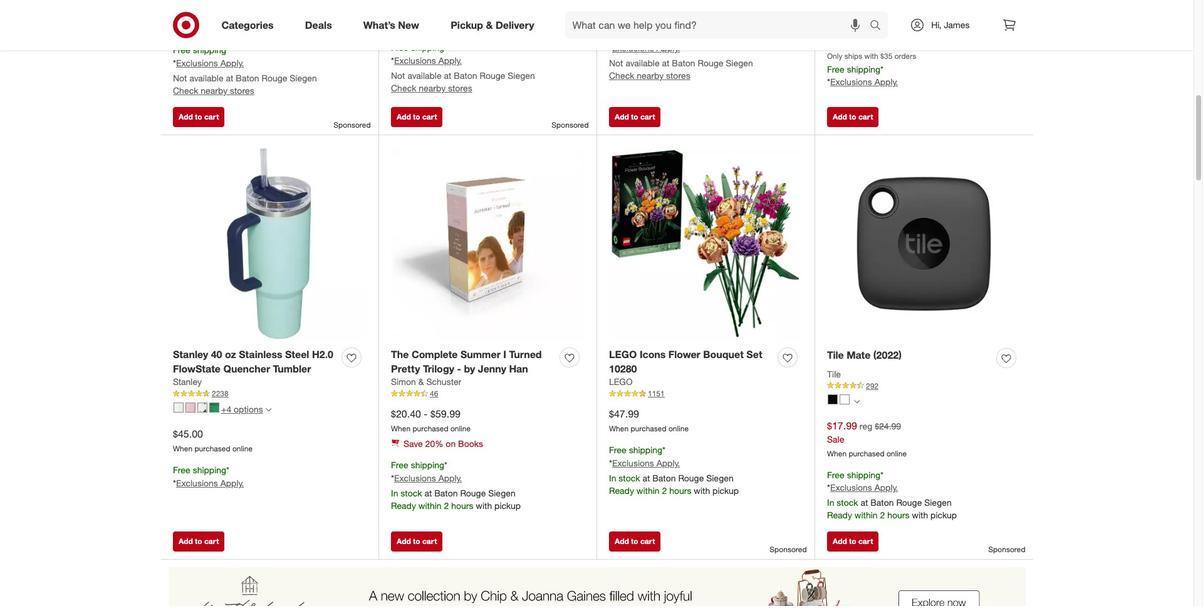 Task type: vqa. For each thing, say whether or not it's contained in the screenshot.
Apply. within Free Shipping * * Exclusions Apply.
yes



Task type: describe. For each thing, give the bounding box(es) containing it.
What can we help you find? suggestions appear below search field
[[565, 11, 873, 39]]

46 link
[[391, 389, 584, 400]]

2 for lego icons flower bouquet set 10280
[[662, 486, 667, 496]]

pickup & delivery
[[451, 19, 534, 31]]

schuster
[[426, 377, 461, 388]]

lego icons flower bouquet set 10280
[[609, 348, 762, 375]]

what's
[[363, 19, 395, 31]]

only
[[827, 52, 842, 61]]

simon
[[391, 377, 416, 388]]

health
[[256, 23, 280, 34]]

46
[[430, 389, 438, 399]]

free shipping * * exclusions apply. in stock at  baton rouge siegen ready within 2 hours with pickup for tile mate (2022)
[[827, 470, 957, 521]]

all colors image
[[854, 399, 860, 405]]

tile mate (2022)
[[827, 349, 902, 361]]

10280
[[609, 363, 637, 375]]

0 horizontal spatial within
[[418, 501, 441, 511]]

hi, james
[[931, 19, 970, 30]]

check nearby stores button for buy 1, get 1 25% off health & beauty gift sets
[[173, 85, 254, 97]]

0 horizontal spatial 2
[[444, 501, 449, 511]]

hours for tile mate (2022)
[[887, 510, 909, 521]]

available for when purchased online
[[408, 70, 442, 81]]

what's new
[[363, 19, 419, 31]]

+4 options button
[[168, 400, 277, 420]]

292 link
[[827, 381, 1021, 392]]

buy
[[173, 23, 188, 34]]

2 horizontal spatial available
[[626, 58, 660, 68]]

advertisement region
[[161, 568, 1033, 607]]

2 for tile mate (2022)
[[880, 510, 885, 521]]

$24.99
[[875, 421, 901, 432]]

2238
[[212, 389, 229, 399]]

on
[[446, 439, 456, 449]]

frost/electric yellow image
[[174, 403, 184, 413]]

lego link
[[609, 376, 633, 389]]

$17.99
[[827, 420, 857, 432]]

books
[[458, 439, 483, 449]]

simon & schuster link
[[391, 376, 461, 389]]

not for buy 1, get 1 25% off health & beauty gift sets
[[173, 73, 187, 84]]

when inside $47.99 when purchased online
[[609, 424, 629, 434]]

exclusions inside only ships with $35 orders free shipping * * exclusions apply.
[[830, 77, 872, 87]]

flower
[[668, 348, 700, 361]]

purchased inside $10.00 when purchased online
[[849, 30, 884, 39]]

stores for buy 1, get 1 25% off health & beauty gift sets
[[230, 85, 254, 96]]

options
[[234, 404, 263, 415]]

292
[[866, 381, 879, 391]]

free shipping * * exclusions apply. not available at baton rouge siegen check nearby stores for buy 1, get 1 25% off health & beauty gift sets
[[173, 45, 317, 96]]

save 20% on books
[[404, 439, 483, 449]]

& for pickup
[[486, 19, 493, 31]]

off
[[243, 23, 253, 34]]

trilogy
[[423, 363, 454, 375]]

$45.00 when purchased online
[[173, 428, 253, 454]]

1151 link
[[609, 389, 802, 400]]

2238 link
[[173, 389, 366, 400]]

nearby for buy 1, get 1 25% off health & beauty gift sets
[[201, 85, 228, 96]]

flamingo image
[[185, 403, 195, 413]]

ships
[[845, 52, 862, 61]]

apply. down on
[[438, 473, 462, 484]]

james
[[944, 19, 970, 30]]

shipping inside only ships with $35 orders free shipping * * exclusions apply.
[[847, 64, 880, 74]]

when inside $20.40 - $59.99 when purchased online
[[391, 424, 411, 434]]

when inside $45.00 when purchased online
[[173, 445, 192, 454]]

ready for lego icons flower bouquet set 10280
[[609, 486, 634, 496]]

stainless
[[239, 348, 282, 361]]

quencher
[[223, 363, 270, 375]]

delivery
[[496, 19, 534, 31]]

what's new link
[[353, 11, 435, 39]]

at inside at baton rouge siegen buy 1, get 1 25% off health & beauty gift sets
[[173, 9, 179, 19]]

set
[[746, 348, 762, 361]]

purchased inside $17.99 reg $24.99 sale when purchased online
[[849, 449, 884, 458]]

$17.99 reg $24.99 sale when purchased online
[[827, 420, 907, 458]]

$47.99
[[609, 408, 639, 420]]

reg
[[860, 421, 872, 432]]

i
[[503, 348, 506, 361]]

online inside $17.99 reg $24.99 sale when purchased online
[[887, 449, 907, 458]]

nearby for when purchased online
[[419, 83, 446, 94]]

the complete summer i turned pretty trilogy - by jenny han
[[391, 348, 542, 375]]

2 horizontal spatial not
[[609, 58, 623, 68]]

1
[[215, 23, 220, 34]]

apply. down what can we help you find? suggestions appear below search box
[[656, 43, 680, 53]]

pickup for lego icons flower bouquet set 10280
[[713, 486, 739, 496]]

orders
[[895, 52, 916, 61]]

all colors + 4 more colors image
[[266, 407, 271, 413]]

0 horizontal spatial free shipping * * exclusions apply. in stock at  baton rouge siegen ready within 2 hours with pickup
[[391, 460, 521, 511]]

(2022)
[[873, 349, 902, 361]]

$35
[[880, 52, 893, 61]]

sets
[[335, 23, 351, 34]]

sale
[[827, 434, 844, 445]]

20%
[[425, 439, 443, 449]]

flowstate
[[173, 363, 221, 375]]

25%
[[223, 23, 241, 34]]

free shipping * * exclusions apply.
[[173, 465, 244, 489]]

at baton rouge siegen buy 1, get 1 25% off health & beauty gift sets
[[173, 9, 351, 34]]

apply. down pickup
[[438, 55, 462, 66]]

categories
[[222, 19, 274, 31]]

online inside $47.99 when purchased online
[[669, 424, 689, 434]]

free inside free shipping * * exclusions apply.
[[173, 465, 190, 476]]

$47.99 when purchased online
[[609, 408, 689, 434]]

in for tile mate (2022)
[[827, 498, 834, 508]]

jenny
[[478, 363, 506, 375]]

+4 options
[[221, 404, 263, 415]]

when inside $17.99 reg $24.99 sale when purchased online
[[827, 449, 847, 458]]

gift
[[320, 23, 332, 34]]

purchased inside $45.00 when purchased online
[[195, 445, 230, 454]]

0 horizontal spatial in
[[391, 488, 398, 499]]

& for simon
[[418, 377, 424, 388]]

stock for tile mate (2022)
[[837, 498, 858, 508]]

lego icons flower bouquet set 10280 link
[[609, 348, 773, 376]]

0 horizontal spatial ready
[[391, 501, 416, 511]]

black image
[[828, 395, 838, 405]]

get
[[200, 23, 213, 34]]

pickup & delivery link
[[440, 11, 550, 39]]

within for tile mate (2022)
[[855, 510, 878, 521]]

apply. down $47.99 when purchased online in the bottom right of the page
[[656, 458, 680, 469]]

online inside $10.00 when purchased online
[[887, 30, 907, 39]]

$10.00 when purchased online
[[827, 13, 907, 39]]

exclusions inside free shipping * * exclusions apply.
[[176, 478, 218, 489]]

2 horizontal spatial free shipping * * exclusions apply. not available at baton rouge siegen check nearby stores
[[609, 30, 753, 81]]

lego for lego
[[609, 377, 633, 388]]

$59.99
[[430, 408, 461, 420]]

tile link
[[827, 368, 841, 381]]

abstract geos image
[[197, 403, 207, 413]]

tile mate (2022) link
[[827, 348, 902, 363]]

oz
[[225, 348, 236, 361]]

online inside $20.40 - $59.99 when purchased online
[[450, 424, 471, 434]]



Task type: locate. For each thing, give the bounding box(es) containing it.
1 horizontal spatial check
[[391, 83, 416, 94]]

meadow image
[[209, 403, 219, 413]]

1 horizontal spatial in
[[609, 473, 616, 484]]

pickup
[[451, 19, 483, 31]]

add
[[179, 112, 193, 121], [397, 112, 411, 121], [615, 112, 629, 121], [833, 112, 847, 121], [179, 537, 193, 546], [397, 537, 411, 546], [615, 537, 629, 546], [833, 537, 847, 546]]

summer
[[460, 348, 501, 361]]

0 horizontal spatial when purchased online
[[391, 22, 471, 31]]

1 stanley from the top
[[173, 348, 208, 361]]

0 vertical spatial lego
[[609, 348, 637, 361]]

1,
[[191, 23, 198, 34]]

add to cart
[[179, 112, 219, 121], [397, 112, 437, 121], [615, 112, 655, 121], [833, 112, 873, 121], [179, 537, 219, 546], [397, 537, 437, 546], [615, 537, 655, 546], [833, 537, 873, 546]]

0 horizontal spatial nearby
[[201, 85, 228, 96]]

1 vertical spatial -
[[424, 408, 428, 420]]

tile up black image
[[827, 369, 841, 380]]

pretty
[[391, 363, 420, 375]]

1 horizontal spatial free shipping * * exclusions apply. in stock at  baton rouge siegen ready within 2 hours with pickup
[[609, 445, 739, 496]]

& inside the 'simon & schuster' link
[[418, 377, 424, 388]]

save
[[404, 439, 423, 449]]

tumbler
[[273, 363, 311, 375]]

2 lego from the top
[[609, 377, 633, 388]]

apply.
[[656, 43, 680, 53], [438, 55, 462, 66], [220, 58, 244, 68], [875, 77, 898, 87], [656, 458, 680, 469], [438, 473, 462, 484], [220, 478, 244, 489], [875, 483, 898, 493]]

in for lego icons flower bouquet set 10280
[[609, 473, 616, 484]]

check for when purchased online
[[391, 83, 416, 94]]

baton inside at baton rouge siegen buy 1, get 1 25% off health & beauty gift sets
[[181, 9, 201, 19]]

$45.00
[[173, 428, 203, 440]]

1151
[[648, 389, 665, 399]]

hi,
[[931, 19, 941, 30]]

tile for tile
[[827, 369, 841, 380]]

steel
[[285, 348, 309, 361]]

stanley inside stanley 40 oz stainless steel h2.0 flowstate quencher tumbler
[[173, 348, 208, 361]]

0 horizontal spatial pickup
[[494, 501, 521, 511]]

1 horizontal spatial &
[[418, 377, 424, 388]]

0 horizontal spatial hours
[[451, 501, 473, 511]]

stanley 40 oz stainless steel h2.0 flowstate quencher tumbler image
[[173, 147, 366, 340], [173, 147, 366, 340]]

1 horizontal spatial stores
[[448, 83, 472, 94]]

1 horizontal spatial stock
[[619, 473, 640, 484]]

purchased inside $47.99 when purchased online
[[631, 424, 666, 434]]

0 horizontal spatial free shipping * * exclusions apply. not available at baton rouge siegen check nearby stores
[[173, 45, 317, 96]]

free shipping * * exclusions apply. not available at baton rouge siegen check nearby stores
[[609, 30, 753, 81], [391, 42, 535, 94], [173, 45, 317, 96]]

tile
[[827, 349, 844, 361], [827, 369, 841, 380]]

0 vertical spatial when purchased online
[[609, 9, 689, 19]]

2 horizontal spatial check
[[609, 70, 634, 81]]

0 horizontal spatial stock
[[401, 488, 422, 499]]

stanley
[[173, 348, 208, 361], [173, 377, 202, 388]]

2 horizontal spatial in
[[827, 498, 834, 508]]

by
[[464, 363, 475, 375]]

pickup for tile mate (2022)
[[931, 510, 957, 521]]

- inside $20.40 - $59.99 when purchased online
[[424, 408, 428, 420]]

search
[[864, 20, 894, 32]]

deals
[[305, 19, 332, 31]]

1 vertical spatial tile
[[827, 369, 841, 380]]

$20.40 - $59.99 when purchased online
[[391, 408, 471, 434]]

when inside $10.00 when purchased online
[[827, 30, 847, 39]]

not
[[609, 58, 623, 68], [391, 70, 405, 81], [173, 73, 187, 84]]

han
[[509, 363, 528, 375]]

2 horizontal spatial stock
[[837, 498, 858, 508]]

free inside only ships with $35 orders free shipping * * exclusions apply.
[[827, 64, 844, 74]]

ready for tile mate (2022)
[[827, 510, 852, 521]]

stores
[[666, 70, 690, 81], [448, 83, 472, 94], [230, 85, 254, 96]]

with inside only ships with $35 orders free shipping * * exclusions apply.
[[864, 52, 878, 61]]

& inside pickup & delivery link
[[486, 19, 493, 31]]

1 horizontal spatial within
[[636, 486, 660, 496]]

- left by
[[457, 363, 461, 375]]

icons
[[640, 348, 666, 361]]

lego for lego icons flower bouquet set 10280
[[609, 348, 637, 361]]

apply. down $35
[[875, 77, 898, 87]]

apply. inside only ships with $35 orders free shipping * * exclusions apply.
[[875, 77, 898, 87]]

the
[[391, 348, 409, 361]]

2 horizontal spatial pickup
[[931, 510, 957, 521]]

$20.40
[[391, 408, 421, 420]]

& right pickup
[[486, 19, 493, 31]]

categories link
[[211, 11, 289, 39]]

check for buy 1, get 1 25% off health & beauty gift sets
[[173, 85, 198, 96]]

new
[[398, 19, 419, 31]]

apply. down 25%
[[220, 58, 244, 68]]

lego down 10280
[[609, 377, 633, 388]]

1 horizontal spatial when purchased online
[[609, 9, 689, 19]]

1 horizontal spatial free shipping * * exclusions apply. not available at baton rouge siegen check nearby stores
[[391, 42, 535, 94]]

stanley up flowstate
[[173, 348, 208, 361]]

white image
[[840, 395, 850, 405]]

free shipping * * exclusions apply. in stock at  baton rouge siegen ready within 2 hours with pickup for lego icons flower bouquet set 10280
[[609, 445, 739, 496]]

h2.0
[[312, 348, 333, 361]]

1 horizontal spatial nearby
[[419, 83, 446, 94]]

2 horizontal spatial 2
[[880, 510, 885, 521]]

1 vertical spatial lego
[[609, 377, 633, 388]]

purchased inside $20.40 - $59.99 when purchased online
[[413, 424, 448, 434]]

1 tile from the top
[[827, 349, 844, 361]]

0 vertical spatial stanley
[[173, 348, 208, 361]]

& right simon
[[418, 377, 424, 388]]

only ships with $35 orders free shipping * * exclusions apply.
[[827, 52, 916, 87]]

2 horizontal spatial check nearby stores button
[[609, 70, 690, 82]]

2 horizontal spatial &
[[486, 19, 493, 31]]

the complete summer i turned pretty trilogy - by jenny han image
[[391, 147, 584, 340]]

all colors element
[[854, 398, 860, 405]]

0 horizontal spatial check
[[173, 85, 198, 96]]

rouge inside at baton rouge siegen buy 1, get 1 25% off health & beauty gift sets
[[204, 9, 226, 19]]

check nearby stores button
[[609, 70, 690, 82], [391, 82, 472, 95], [173, 85, 254, 97]]

available for buy 1, get 1 25% off health & beauty gift sets
[[189, 73, 223, 84]]

free shipping * * exclusions apply. not available at baton rouge siegen check nearby stores for when purchased online
[[391, 42, 535, 94]]

online
[[669, 9, 689, 19], [450, 22, 471, 31], [887, 30, 907, 39], [450, 424, 471, 434], [669, 424, 689, 434], [232, 445, 253, 454], [887, 449, 907, 458]]

free shipping * * exclusions apply. in stock at  baton rouge siegen ready within 2 hours with pickup down $47.99 when purchased online in the bottom right of the page
[[609, 445, 739, 496]]

2
[[662, 486, 667, 496], [444, 501, 449, 511], [880, 510, 885, 521]]

1 vertical spatial when purchased online
[[391, 22, 471, 31]]

1 horizontal spatial available
[[408, 70, 442, 81]]

lego icons flower bouquet set 10280 image
[[609, 147, 802, 340], [609, 147, 802, 340]]

simon & schuster
[[391, 377, 461, 388]]

apply. inside free shipping * * exclusions apply.
[[220, 478, 244, 489]]

2 stanley from the top
[[173, 377, 202, 388]]

stanley for stanley 40 oz stainless steel h2.0 flowstate quencher tumbler
[[173, 348, 208, 361]]

siegen inside at baton rouge siegen buy 1, get 1 25% off health & beauty gift sets
[[228, 9, 251, 19]]

cart
[[204, 112, 219, 121], [422, 112, 437, 121], [640, 112, 655, 121], [858, 112, 873, 121], [204, 537, 219, 546], [422, 537, 437, 546], [640, 537, 655, 546], [858, 537, 873, 546]]

tile mate (2022) image
[[827, 147, 1021, 341], [827, 147, 1021, 341]]

2 horizontal spatial free shipping * * exclusions apply. in stock at  baton rouge siegen ready within 2 hours with pickup
[[827, 470, 957, 521]]

1 horizontal spatial pickup
[[713, 486, 739, 496]]

search button
[[864, 11, 894, 41]]

the complete summer i turned pretty trilogy - by jenny han link
[[391, 348, 555, 376]]

free shipping * * exclusions apply. in stock at  baton rouge siegen ready within 2 hours with pickup down on
[[391, 460, 521, 511]]

siegen
[[228, 9, 251, 19], [726, 58, 753, 68], [508, 70, 535, 81], [290, 73, 317, 84], [706, 473, 734, 484], [488, 488, 516, 499], [924, 498, 952, 508]]

stanley down flowstate
[[173, 377, 202, 388]]

shipping inside free shipping * * exclusions apply.
[[193, 465, 226, 476]]

0 horizontal spatial available
[[189, 73, 223, 84]]

with
[[864, 52, 878, 61], [694, 486, 710, 496], [476, 501, 492, 511], [912, 510, 928, 521]]

baton
[[181, 9, 201, 19], [672, 58, 695, 68], [454, 70, 477, 81], [236, 73, 259, 84], [652, 473, 676, 484], [434, 488, 458, 499], [870, 498, 894, 508]]

free shipping * * exclusions apply. in stock at  baton rouge siegen ready within 2 hours with pickup down $17.99 reg $24.99 sale when purchased online
[[827, 470, 957, 521]]

stanley 40 oz stainless steel h2.0 flowstate quencher tumbler
[[173, 348, 333, 375]]

2 horizontal spatial stores
[[666, 70, 690, 81]]

stock for lego icons flower bouquet set 10280
[[619, 473, 640, 484]]

online inside $45.00 when purchased online
[[232, 445, 253, 454]]

at
[[173, 9, 179, 19], [662, 58, 669, 68], [444, 70, 451, 81], [226, 73, 233, 84], [643, 473, 650, 484], [424, 488, 432, 499], [861, 498, 868, 508]]

in
[[609, 473, 616, 484], [391, 488, 398, 499], [827, 498, 834, 508]]

rouge
[[204, 9, 226, 19], [698, 58, 723, 68], [480, 70, 505, 81], [262, 73, 287, 84], [678, 473, 704, 484], [460, 488, 486, 499], [896, 498, 922, 508]]

0 vertical spatial -
[[457, 363, 461, 375]]

0 horizontal spatial not
[[173, 73, 187, 84]]

1 horizontal spatial check nearby stores button
[[391, 82, 472, 95]]

when purchased online
[[609, 9, 689, 19], [391, 22, 471, 31]]

- inside the complete summer i turned pretty trilogy - by jenny han
[[457, 363, 461, 375]]

turned
[[509, 348, 542, 361]]

exclusions
[[612, 43, 654, 53], [394, 55, 436, 66], [176, 58, 218, 68], [830, 77, 872, 87], [612, 458, 654, 469], [394, 473, 436, 484], [176, 478, 218, 489], [830, 483, 872, 493]]

free shipping * * exclusions apply. in stock at  baton rouge siegen ready within 2 hours with pickup
[[609, 445, 739, 496], [391, 460, 521, 511], [827, 470, 957, 521]]

- right $20.40
[[424, 408, 428, 420]]

all colors + 4 more colors element
[[266, 406, 271, 413]]

0 horizontal spatial &
[[282, 23, 288, 34]]

lego inside lego icons flower bouquet set 10280
[[609, 348, 637, 361]]

apply. down $17.99 reg $24.99 sale when purchased online
[[875, 483, 898, 493]]

40
[[211, 348, 222, 361]]

2 horizontal spatial ready
[[827, 510, 852, 521]]

tile for tile mate (2022)
[[827, 349, 844, 361]]

apply. down $45.00 when purchased online
[[220, 478, 244, 489]]

1 lego from the top
[[609, 348, 637, 361]]

2 horizontal spatial hours
[[887, 510, 909, 521]]

1 horizontal spatial ready
[[609, 486, 634, 496]]

available
[[626, 58, 660, 68], [408, 70, 442, 81], [189, 73, 223, 84]]

1 horizontal spatial not
[[391, 70, 405, 81]]

0 horizontal spatial check nearby stores button
[[173, 85, 254, 97]]

$10.00
[[827, 13, 857, 26]]

within for lego icons flower bouquet set 10280
[[636, 486, 660, 496]]

tile up tile link
[[827, 349, 844, 361]]

shipping
[[629, 30, 662, 40], [411, 42, 444, 53], [193, 45, 226, 55], [847, 64, 880, 74], [629, 445, 662, 456], [411, 460, 444, 471], [193, 465, 226, 476], [847, 470, 880, 480]]

2 tile from the top
[[827, 369, 841, 380]]

bouquet
[[703, 348, 744, 361]]

+4
[[221, 404, 231, 415]]

stanley for stanley
[[173, 377, 202, 388]]

stanley 40 oz stainless steel h2.0 flowstate quencher tumbler link
[[173, 348, 336, 376]]

1 horizontal spatial 2
[[662, 486, 667, 496]]

beauty
[[290, 23, 317, 34]]

0 vertical spatial tile
[[827, 349, 844, 361]]

0 horizontal spatial stores
[[230, 85, 254, 96]]

& right health
[[282, 23, 288, 34]]

deals link
[[294, 11, 348, 39]]

not for when purchased online
[[391, 70, 405, 81]]

hours for lego icons flower bouquet set 10280
[[669, 486, 691, 496]]

2 horizontal spatial within
[[855, 510, 878, 521]]

lego up 10280
[[609, 348, 637, 361]]

within
[[636, 486, 660, 496], [418, 501, 441, 511], [855, 510, 878, 521]]

2 horizontal spatial nearby
[[637, 70, 664, 81]]

0 horizontal spatial -
[[424, 408, 428, 420]]

complete
[[412, 348, 458, 361]]

stores for when purchased online
[[448, 83, 472, 94]]

lego
[[609, 348, 637, 361], [609, 377, 633, 388]]

1 horizontal spatial -
[[457, 363, 461, 375]]

check nearby stores button for when purchased online
[[391, 82, 472, 95]]

when
[[609, 9, 629, 19], [391, 22, 411, 31], [827, 30, 847, 39], [391, 424, 411, 434], [609, 424, 629, 434], [173, 445, 192, 454], [827, 449, 847, 458]]

stanley link
[[173, 376, 202, 389]]

1 vertical spatial stanley
[[173, 377, 202, 388]]

1 horizontal spatial hours
[[669, 486, 691, 496]]

nearby
[[637, 70, 664, 81], [419, 83, 446, 94], [201, 85, 228, 96]]

& inside at baton rouge siegen buy 1, get 1 25% off health & beauty gift sets
[[282, 23, 288, 34]]



